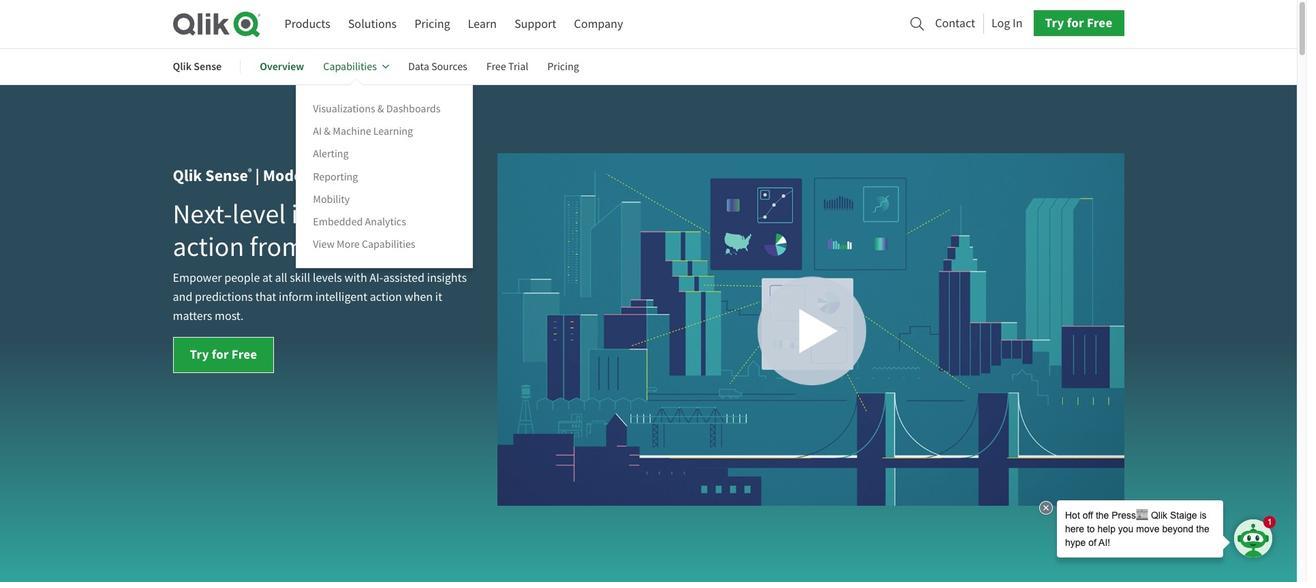 Task type: locate. For each thing, give the bounding box(es) containing it.
log
[[992, 16, 1010, 31]]

learning
[[373, 125, 413, 139]]

qlik down go to the home page. image
[[173, 59, 192, 74]]

insight
[[291, 197, 369, 232]]

capabilities menu
[[296, 85, 473, 268]]

most.
[[215, 309, 244, 324]]

inform
[[279, 290, 313, 305]]

2 vertical spatial free
[[232, 346, 257, 363]]

try right in
[[1045, 15, 1064, 32]]

0 horizontal spatial and
[[173, 290, 192, 305]]

sense inside qlik sense link
[[194, 59, 222, 74]]

try down the matters
[[190, 346, 209, 363]]

learn link
[[468, 12, 497, 37]]

for
[[1067, 15, 1084, 32], [212, 346, 229, 363]]

pricing inside qlik main element
[[415, 16, 450, 32]]

level
[[232, 197, 286, 232]]

analytics down learning on the top
[[367, 165, 433, 187]]

and up the matters
[[173, 290, 192, 305]]

data sources
[[408, 60, 467, 74]]

qlik main element
[[285, 10, 1124, 37]]

pricing link up the data sources "link"
[[415, 12, 450, 37]]

that
[[255, 290, 276, 305]]

1 vertical spatial capabilities
[[362, 238, 415, 251]]

go to the home page. image
[[173, 11, 260, 38]]

qlik for qlik sense
[[173, 59, 192, 74]]

pricing
[[415, 16, 450, 32], [548, 60, 579, 74]]

capabilities up ai-
[[362, 238, 415, 251]]

intelligent
[[315, 290, 367, 305]]

free
[[1087, 15, 1113, 32], [487, 60, 506, 74], [232, 346, 257, 363]]

try for free
[[1045, 15, 1113, 32], [190, 346, 257, 363]]

analytics inside capabilities menu
[[365, 215, 406, 229]]

qlik sense link
[[173, 50, 222, 83]]

all
[[275, 271, 287, 286]]

capabilities up visualizations
[[323, 60, 377, 74]]

and
[[374, 197, 418, 232], [173, 290, 192, 305]]

0 vertical spatial qlik
[[173, 59, 192, 74]]

action down ai-
[[370, 290, 402, 305]]

insights
[[427, 271, 467, 286]]

pricing link
[[415, 12, 450, 37], [548, 50, 579, 83]]

qlik sense ® | modern cloud analytics
[[173, 165, 433, 187]]

1 horizontal spatial try for free
[[1045, 15, 1113, 32]]

sources
[[431, 60, 467, 74]]

0 horizontal spatial try for free link
[[173, 337, 274, 374]]

free trial
[[487, 60, 528, 74]]

view more capabilities
[[313, 238, 415, 251]]

0 vertical spatial and
[[374, 197, 418, 232]]

1 horizontal spatial free
[[487, 60, 506, 74]]

1 vertical spatial try
[[190, 346, 209, 363]]

pricing link right trial
[[548, 50, 579, 83]]

0 vertical spatial free
[[1087, 15, 1113, 32]]

0 horizontal spatial &
[[324, 125, 331, 139]]

try for free inside qlik main element
[[1045, 15, 1113, 32]]

with
[[345, 271, 367, 286]]

in
[[1013, 16, 1023, 31]]

0 horizontal spatial try
[[190, 346, 209, 363]]

& for ai
[[324, 125, 331, 139]]

0 horizontal spatial for
[[212, 346, 229, 363]]

alerting link
[[313, 147, 349, 162]]

visualizations & dashboards
[[313, 102, 441, 116]]

0 vertical spatial &
[[377, 102, 384, 116]]

1 vertical spatial try for free
[[190, 346, 257, 363]]

at
[[262, 271, 273, 286]]

qlik up next-
[[173, 165, 202, 187]]

ai & machine learning link
[[313, 124, 413, 139]]

capabilities
[[323, 60, 377, 74], [362, 238, 415, 251]]

for down most.
[[212, 346, 229, 363]]

1 vertical spatial menu bar
[[173, 50, 598, 268]]

for right in
[[1067, 15, 1084, 32]]

1 vertical spatial action
[[370, 290, 402, 305]]

&
[[377, 102, 384, 116], [324, 125, 331, 139]]

sense
[[194, 59, 222, 74], [205, 165, 248, 187]]

0 vertical spatial pricing
[[415, 16, 450, 32]]

pricing right trial
[[548, 60, 579, 74]]

1 vertical spatial free
[[487, 60, 506, 74]]

sense down go to the home page. image
[[194, 59, 222, 74]]

0 vertical spatial action
[[173, 230, 244, 264]]

1 horizontal spatial try
[[1045, 15, 1064, 32]]

1 vertical spatial &
[[324, 125, 331, 139]]

products link
[[285, 12, 330, 37]]

1 vertical spatial analytics
[[365, 215, 406, 229]]

menu bar
[[285, 12, 623, 37], [173, 50, 598, 268]]

data
[[367, 230, 418, 264]]

0 vertical spatial try for free
[[1045, 15, 1113, 32]]

embedded
[[313, 215, 363, 229]]

try for free down most.
[[190, 346, 257, 363]]

1 horizontal spatial pricing
[[548, 60, 579, 74]]

1 vertical spatial pricing
[[548, 60, 579, 74]]

1 horizontal spatial pricing link
[[548, 50, 579, 83]]

1 qlik from the top
[[173, 59, 192, 74]]

log in link
[[992, 12, 1023, 35]]

action
[[173, 230, 244, 264], [370, 290, 402, 305]]

menu bar containing products
[[285, 12, 623, 37]]

qlik
[[173, 59, 192, 74], [173, 165, 202, 187]]

0 vertical spatial for
[[1067, 15, 1084, 32]]

analytics up data
[[365, 215, 406, 229]]

contact link
[[935, 12, 975, 35]]

qlik for qlik sense ® | modern cloud analytics
[[173, 165, 202, 187]]

and up view more capabilities link
[[374, 197, 418, 232]]

0 vertical spatial pricing link
[[415, 12, 450, 37]]

log in
[[992, 16, 1023, 31]]

free trial link
[[487, 50, 528, 83]]

try for free link
[[1034, 10, 1124, 36], [173, 337, 274, 374]]

1 horizontal spatial for
[[1067, 15, 1084, 32]]

try for free link right in
[[1034, 10, 1124, 36]]

1 horizontal spatial try for free link
[[1034, 10, 1124, 36]]

1 vertical spatial and
[[173, 290, 192, 305]]

try for free link down most.
[[173, 337, 274, 374]]

try
[[1045, 15, 1064, 32], [190, 346, 209, 363]]

1 horizontal spatial and
[[374, 197, 418, 232]]

pricing for the bottom pricing link
[[548, 60, 579, 74]]

1 vertical spatial try for free link
[[173, 337, 274, 374]]

visualizations
[[313, 102, 375, 116]]

pricing up the data sources "link"
[[415, 16, 450, 32]]

1 horizontal spatial &
[[377, 102, 384, 116]]

data sources link
[[408, 50, 467, 83]]

0 vertical spatial try
[[1045, 15, 1064, 32]]

embedded analytics link
[[313, 214, 406, 230]]

matters
[[173, 309, 212, 324]]

view more capabilities link
[[313, 237, 415, 252]]

company
[[574, 16, 623, 32]]

data
[[408, 60, 429, 74]]

dashboards
[[386, 102, 441, 116]]

& up learning on the top
[[377, 102, 384, 116]]

sense left |
[[205, 165, 248, 187]]

empower
[[173, 271, 222, 286]]

0 vertical spatial menu bar
[[285, 12, 623, 37]]

0 horizontal spatial try for free
[[190, 346, 257, 363]]

action up empower at the left
[[173, 230, 244, 264]]

1 vertical spatial qlik
[[173, 165, 202, 187]]

try for free right in
[[1045, 15, 1113, 32]]

machine
[[333, 125, 371, 139]]

ai & machine learning
[[313, 125, 413, 139]]

1 vertical spatial sense
[[205, 165, 248, 187]]

0 horizontal spatial pricing
[[415, 16, 450, 32]]

2 horizontal spatial free
[[1087, 15, 1113, 32]]

2 qlik from the top
[[173, 165, 202, 187]]

1 vertical spatial for
[[212, 346, 229, 363]]

ai
[[313, 125, 322, 139]]

0 vertical spatial sense
[[194, 59, 222, 74]]

0 horizontal spatial pricing link
[[415, 12, 450, 37]]

& right ai
[[324, 125, 331, 139]]

analytics
[[367, 165, 433, 187], [365, 215, 406, 229]]

levels
[[313, 271, 342, 286]]



Task type: vqa. For each thing, say whether or not it's contained in the screenshot.
assisted
yes



Task type: describe. For each thing, give the bounding box(es) containing it.
it
[[435, 290, 442, 305]]

skill
[[290, 271, 310, 286]]

visualizations & dashboards link
[[313, 102, 441, 117]]

trial
[[508, 60, 528, 74]]

capabilities link
[[323, 50, 389, 83]]

solutions
[[348, 16, 397, 32]]

1 horizontal spatial action
[[370, 290, 402, 305]]

ai-
[[370, 271, 383, 286]]

assisted
[[383, 271, 425, 286]]

1 vertical spatial pricing link
[[548, 50, 579, 83]]

0 horizontal spatial action
[[173, 230, 244, 264]]

learn
[[468, 16, 497, 32]]

watch video: qlik sense image
[[497, 153, 1124, 506]]

& for visualizations
[[377, 102, 384, 116]]

modern
[[263, 165, 318, 187]]

free inside qlik main element
[[1087, 15, 1113, 32]]

reporting
[[313, 170, 358, 184]]

®
[[248, 166, 252, 178]]

free inside "free trial" link
[[487, 60, 506, 74]]

reporting link
[[313, 169, 358, 184]]

overview
[[260, 59, 304, 74]]

sense for qlik sense
[[194, 59, 222, 74]]

more
[[337, 238, 360, 251]]

pricing for pricing link to the top
[[415, 16, 450, 32]]

company link
[[574, 12, 623, 37]]

people
[[224, 271, 260, 286]]

next-level insight and action from your data empower people at all skill levels with ai-assisted insights and predictions that inform intelligent action when it matters most.
[[173, 197, 467, 324]]

next-
[[173, 197, 232, 232]]

sense for qlik sense ® | modern cloud analytics
[[205, 165, 248, 187]]

view
[[313, 238, 335, 251]]

0 vertical spatial try for free link
[[1034, 10, 1124, 36]]

alerting
[[313, 147, 349, 161]]

0 vertical spatial analytics
[[367, 165, 433, 187]]

support
[[515, 16, 556, 32]]

when
[[405, 290, 433, 305]]

your
[[310, 230, 361, 264]]

try inside qlik main element
[[1045, 15, 1064, 32]]

contact
[[935, 16, 975, 31]]

from
[[250, 230, 304, 264]]

0 horizontal spatial free
[[232, 346, 257, 363]]

capabilities inside menu
[[362, 238, 415, 251]]

for inside qlik main element
[[1067, 15, 1084, 32]]

mobility link
[[313, 192, 350, 207]]

cloud
[[321, 165, 363, 187]]

overview link
[[260, 50, 304, 83]]

|
[[255, 165, 260, 187]]

menu bar inside qlik main element
[[285, 12, 623, 37]]

mobility
[[313, 193, 350, 206]]

menu bar containing qlik sense
[[173, 50, 598, 268]]

support link
[[515, 12, 556, 37]]

solutions link
[[348, 12, 397, 37]]

qlik sense
[[173, 59, 222, 74]]

predictions
[[195, 290, 253, 305]]

0 vertical spatial capabilities
[[323, 60, 377, 74]]

embedded analytics
[[313, 215, 406, 229]]

products
[[285, 16, 330, 32]]



